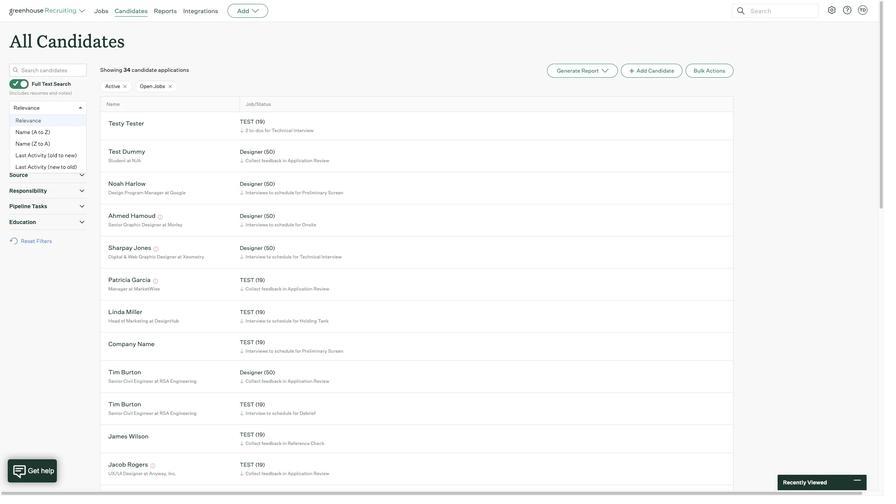 Task type: describe. For each thing, give the bounding box(es) containing it.
to for test (19) interview to schedule for holding tank
[[267, 318, 271, 324]]

jacob
[[108, 461, 126, 469]]

interview for test (19) interview to schedule for holding tank
[[246, 318, 266, 324]]

interview to schedule for debrief link
[[239, 410, 318, 417]]

generate report
[[557, 67, 599, 74]]

application type
[[9, 125, 54, 131]]

marketing
[[126, 318, 148, 324]]

in for student at n/a
[[283, 158, 287, 164]]

(50) inside designer (50) interviews to schedule for onsite
[[264, 213, 275, 220]]

notes)
[[58, 90, 72, 96]]

name for name (a to z)
[[15, 129, 30, 135]]

web
[[128, 254, 138, 260]]

jacob rogers
[[108, 461, 148, 469]]

miller
[[126, 309, 142, 316]]

0 vertical spatial candidates
[[115, 7, 148, 15]]

company name
[[108, 341, 155, 348]]

designer (50) collect feedback in application review for dummy
[[240, 149, 329, 164]]

designer inside the designer (50) interviews to schedule for preliminary screen
[[240, 181, 263, 187]]

linda
[[108, 309, 125, 316]]

education
[[9, 219, 36, 225]]

test (19) interviews to schedule for preliminary screen
[[240, 340, 343, 354]]

screen for (50)
[[328, 190, 343, 196]]

designer inside designer (50) interview to schedule for technical interview
[[240, 245, 263, 252]]

collect feedback in application review link for student at n/a
[[239, 157, 331, 164]]

(19) for manager at marketwise's the collect feedback in application review link
[[255, 277, 265, 284]]

dummy
[[122, 148, 145, 156]]

review for manager at marketwise
[[314, 286, 329, 292]]

at inside test dummy student at n/a
[[127, 158, 131, 164]]

(new
[[48, 164, 60, 170]]

profile details
[[9, 156, 46, 163]]

type
[[41, 125, 54, 131]]

collect feedback in application review link for senior civil engineer at rsa engineering
[[239, 378, 331, 385]]

activity for (old
[[28, 152, 46, 159]]

schedule for designer (50) interviews to schedule for onsite
[[275, 222, 294, 228]]

testy
[[108, 120, 124, 127]]

reference
[[288, 441, 310, 447]]

last for last activity (new to old)
[[15, 164, 26, 170]]

application up name (z to a)
[[9, 125, 40, 131]]

responsibility
[[9, 188, 47, 194]]

test for interview to schedule for debrief link
[[240, 402, 254, 408]]

search
[[54, 81, 71, 87]]

0 vertical spatial relevance
[[14, 104, 40, 111]]

burton for test
[[121, 401, 141, 409]]

interviews for designer (50) interviews to schedule for preliminary screen
[[246, 190, 268, 196]]

test (19) interview to schedule for debrief
[[240, 402, 316, 417]]

ahmed hamoud link
[[108, 212, 156, 221]]

james wilson link
[[108, 433, 149, 442]]

google
[[170, 190, 186, 196]]

(50) for tim burton
[[264, 370, 275, 376]]

garcia
[[132, 276, 151, 284]]

noah harlow design program manager at google
[[108, 180, 186, 196]]

tasks
[[32, 203, 47, 210]]

linda miller link
[[108, 309, 142, 317]]

engineer for designer (50)
[[134, 379, 153, 385]]

td
[[860, 7, 866, 13]]

preliminary for (50)
[[302, 190, 327, 196]]

recently viewed
[[783, 480, 827, 487]]

collect feedback in application review link for manager at marketwise
[[239, 286, 331, 293]]

digital
[[108, 254, 123, 260]]

company name link
[[108, 341, 155, 350]]

(19) for the collect feedback in application review link associated with ux/ui designer at anyway, inc.
[[255, 462, 265, 469]]

schedule for test (19) interviews to schedule for preliminary screen
[[275, 349, 294, 354]]

sharpay
[[108, 244, 132, 252]]

ahmed hamoud
[[108, 212, 156, 220]]

test
[[108, 148, 121, 156]]

checkmark image
[[13, 81, 19, 86]]

new)
[[65, 152, 77, 159]]

applications
[[158, 67, 189, 73]]

schedule for designer (50) interview to schedule for technical interview
[[272, 254, 292, 260]]

name (z to a)
[[15, 140, 50, 147]]

company
[[108, 341, 136, 348]]

sharpay jones
[[108, 244, 151, 252]]

test for 2 to-dos for technical interview link
[[240, 119, 254, 125]]

feedback for ux/ui designer at anyway, inc.
[[262, 471, 282, 477]]

senior for designer (50)
[[108, 379, 122, 385]]

(a
[[31, 129, 37, 135]]

reset
[[21, 238, 35, 245]]

candidate reports are now available! apply filters and select "view in app" element
[[547, 64, 618, 78]]

feedback for senior civil engineer at rsa engineering
[[262, 379, 282, 385]]

of
[[121, 318, 125, 324]]

configure image
[[827, 5, 837, 15]]

candidate
[[132, 67, 157, 73]]

open jobs
[[140, 83, 165, 89]]

2 vertical spatial jobs
[[9, 141, 22, 147]]

designhub
[[155, 318, 179, 324]]

ahmed hamoud has been in onsite for more than 21 days image
[[157, 215, 164, 220]]

engineer for test (19)
[[134, 411, 153, 417]]

collect feedback in application review link for ux/ui designer at anyway, inc.
[[239, 471, 331, 478]]

integrations link
[[183, 7, 218, 15]]

review for ux/ui designer at anyway, inc.
[[314, 471, 329, 477]]

civil for test (19)
[[123, 411, 133, 417]]

all candidates
[[9, 29, 125, 52]]

technical for (50)
[[300, 254, 321, 260]]

digital & web graphic designer at xeometry
[[108, 254, 204, 260]]

reset filters
[[21, 238, 52, 245]]

noah harlow link
[[108, 180, 146, 189]]

application for senior civil engineer at rsa engineering
[[288, 379, 313, 385]]

activity for (new
[[28, 164, 46, 170]]

interview to schedule for holding tank link
[[239, 318, 331, 325]]

morley
[[168, 222, 182, 228]]

name (a to z) option
[[10, 126, 86, 138]]

test (19) collect feedback in reference check
[[240, 432, 324, 447]]

test for collect feedback in reference check "link" at the left bottom of page
[[240, 432, 254, 439]]

recently
[[783, 480, 806, 487]]

engineering for designer (50)
[[170, 379, 197, 385]]

collect for ux/ui designer at anyway, inc.
[[246, 471, 261, 477]]

greenhouse recruiting image
[[9, 6, 79, 15]]

(50) for test dummy
[[264, 149, 275, 155]]

rsa for designer (50)
[[160, 379, 169, 385]]

schedule for designer (50) interviews to schedule for preliminary screen
[[275, 190, 294, 196]]

text
[[42, 81, 53, 87]]

interview inside test (19) 2 to-dos for technical interview
[[294, 128, 314, 133]]

application for ux/ui designer at anyway, inc.
[[288, 471, 313, 477]]

designer (50) interviews to schedule for onsite
[[240, 213, 316, 228]]

bulk actions
[[694, 67, 726, 74]]

test inside test (19) interviews to schedule for preliminary screen
[[240, 340, 254, 346]]

jobs link
[[94, 7, 109, 15]]

details
[[28, 156, 46, 163]]

reports link
[[154, 7, 177, 15]]

james
[[108, 433, 128, 441]]

collect inside test (19) collect feedback in reference check
[[246, 441, 261, 447]]

preliminary for (19)
[[302, 349, 327, 354]]

onsite
[[302, 222, 316, 228]]

tim for test
[[108, 401, 120, 409]]

patricia garcia
[[108, 276, 151, 284]]

hamoud
[[131, 212, 156, 220]]

old)
[[67, 164, 77, 170]]

head
[[108, 318, 120, 324]]

(z
[[31, 140, 37, 147]]

a)
[[44, 140, 50, 147]]

collect for manager at marketwise
[[246, 286, 261, 292]]

student
[[108, 158, 126, 164]]

tim burton link for designer
[[108, 369, 141, 378]]

in for senior civil engineer at rsa engineering
[[283, 379, 287, 385]]

senior graphic designer at morley
[[108, 222, 182, 228]]

last for last activity (old to new)
[[15, 152, 26, 159]]

to for test (19) interview to schedule for debrief
[[267, 411, 271, 417]]

sharpay jones link
[[108, 244, 151, 253]]

dos
[[256, 128, 264, 133]]



Task type: locate. For each thing, give the bounding box(es) containing it.
2 in from the top
[[283, 286, 287, 292]]

2 test from the top
[[240, 277, 254, 284]]

4 collect feedback in application review link from the top
[[239, 471, 331, 478]]

1 horizontal spatial jobs
[[94, 7, 109, 15]]

(50)
[[264, 149, 275, 155], [264, 181, 275, 187], [264, 213, 275, 220], [264, 245, 275, 252], [264, 370, 275, 376]]

for for designer (50) interview to schedule for technical interview
[[293, 254, 299, 260]]

senior up the james
[[108, 411, 122, 417]]

relevance option down (includes
[[14, 104, 40, 111]]

rogers
[[127, 461, 148, 469]]

2 review from the top
[[314, 286, 329, 292]]

designer inside designer (50) interviews to schedule for onsite
[[240, 213, 263, 220]]

tim burton senior civil engineer at rsa engineering down company name link
[[108, 369, 197, 385]]

for inside test (19) interview to schedule for debrief
[[293, 411, 299, 417]]

senior for test (19)
[[108, 411, 122, 417]]

feedback up test (19) interview to schedule for holding tank
[[262, 286, 282, 292]]

(19)
[[255, 119, 265, 125], [255, 277, 265, 284], [255, 309, 265, 316], [255, 340, 265, 346], [255, 402, 265, 408], [255, 432, 265, 439], [255, 462, 265, 469]]

profile
[[9, 156, 26, 163]]

last activity (new to old)
[[15, 164, 77, 170]]

test inside test (19) 2 to-dos for technical interview
[[240, 119, 254, 125]]

None field
[[10, 101, 17, 114]]

burton down company name link
[[121, 369, 141, 377]]

tim burton link down company
[[108, 369, 141, 378]]

application for manager at marketwise
[[288, 286, 313, 292]]

in
[[283, 158, 287, 164], [283, 286, 287, 292], [283, 379, 287, 385], [283, 441, 287, 447], [283, 471, 287, 477]]

(19) inside test (19) interview to schedule for holding tank
[[255, 309, 265, 316]]

collect feedback in application review link
[[239, 157, 331, 164], [239, 286, 331, 293], [239, 378, 331, 385], [239, 471, 331, 478]]

test (19) collect feedback in application review down collect feedback in reference check "link" at the left bottom of page
[[240, 462, 329, 477]]

2 screen from the top
[[328, 349, 343, 354]]

1 senior from the top
[[108, 222, 122, 228]]

feedback up test (19) interview to schedule for debrief
[[262, 379, 282, 385]]

test inside test (19) interview to schedule for debrief
[[240, 402, 254, 408]]

(19) for 2 to-dos for technical interview link
[[255, 119, 265, 125]]

name left the (z
[[15, 140, 30, 147]]

application for student at n/a
[[288, 158, 313, 164]]

civil down company name link
[[123, 379, 133, 385]]

1 vertical spatial screen
[[328, 349, 343, 354]]

engineer down company name link
[[134, 379, 153, 385]]

designer (50) collect feedback in application review down test (19) interviews to schedule for preliminary screen
[[240, 370, 329, 385]]

manager
[[145, 190, 164, 196], [108, 286, 128, 292]]

pipeline tasks
[[9, 203, 47, 210]]

1 horizontal spatial add
[[637, 67, 647, 74]]

patricia garcia link
[[108, 276, 151, 285]]

1 vertical spatial candidates
[[36, 29, 125, 52]]

2 vertical spatial interviews
[[246, 349, 268, 354]]

pipeline
[[9, 203, 31, 210]]

debrief
[[300, 411, 316, 417]]

0 horizontal spatial jobs
[[9, 141, 22, 147]]

(50) up interview to schedule for technical interview link
[[264, 245, 275, 252]]

1 activity from the top
[[28, 152, 46, 159]]

Search candidates field
[[9, 64, 87, 77]]

schedule for test (19) interview to schedule for debrief
[[272, 411, 292, 417]]

name down active
[[106, 101, 120, 107]]

0 horizontal spatial add
[[237, 7, 249, 15]]

schedule up test (19) collect feedback in reference check
[[272, 411, 292, 417]]

application up the designer (50) interviews to schedule for preliminary screen
[[288, 158, 313, 164]]

activity inside option
[[28, 152, 46, 159]]

james wilson
[[108, 433, 149, 441]]

senior down the ahmed at the top
[[108, 222, 122, 228]]

test for interview to schedule for holding tank link
[[240, 309, 254, 316]]

tim up the james
[[108, 401, 120, 409]]

at inside noah harlow design program manager at google
[[165, 190, 169, 196]]

4 (50) from the top
[[264, 245, 275, 252]]

0 vertical spatial manager
[[145, 190, 164, 196]]

generate report button
[[547, 64, 618, 78]]

0 vertical spatial tim
[[108, 369, 120, 377]]

(19) for interview to schedule for debrief link
[[255, 402, 265, 408]]

3 (19) from the top
[[255, 309, 265, 316]]

(19) inside test (19) 2 to-dos for technical interview
[[255, 119, 265, 125]]

reports
[[154, 7, 177, 15]]

1 vertical spatial technical
[[300, 254, 321, 260]]

(50) up designer (50) interviews to schedule for onsite
[[264, 181, 275, 187]]

tim burton link up james wilson
[[108, 401, 141, 410]]

(50) up interviews to schedule for onsite link
[[264, 213, 275, 220]]

2 (19) from the top
[[255, 277, 265, 284]]

interviews for test (19) interviews to schedule for preliminary screen
[[246, 349, 268, 354]]

to inside test (19) interviews to schedule for preliminary screen
[[269, 349, 274, 354]]

0 vertical spatial interviews to schedule for preliminary screen link
[[239, 189, 345, 197]]

name (z to a) option
[[10, 138, 86, 150]]

5 test from the top
[[240, 402, 254, 408]]

xeometry
[[183, 254, 204, 260]]

activity down the details
[[28, 164, 46, 170]]

preliminary inside test (19) interviews to schedule for preliminary screen
[[302, 349, 327, 354]]

test dummy student at n/a
[[108, 148, 145, 164]]

in left reference
[[283, 441, 287, 447]]

1 last from the top
[[15, 152, 26, 159]]

graphic down jones
[[139, 254, 156, 260]]

integrations
[[183, 7, 218, 15]]

1 vertical spatial burton
[[121, 401, 141, 409]]

interviews to schedule for preliminary screen link for (19)
[[239, 348, 345, 355]]

2 burton from the top
[[121, 401, 141, 409]]

3 collect from the top
[[246, 379, 261, 385]]

for inside the designer (50) interviews to schedule for preliminary screen
[[295, 190, 301, 196]]

0 vertical spatial designer (50) collect feedback in application review
[[240, 149, 329, 164]]

1 tim from the top
[[108, 369, 120, 377]]

manager down patricia on the bottom left of the page
[[108, 286, 128, 292]]

(50) inside designer (50) interview to schedule for technical interview
[[264, 245, 275, 252]]

tim burton link
[[108, 369, 141, 378], [108, 401, 141, 410]]

testy tester link
[[108, 120, 144, 129]]

1 burton from the top
[[121, 369, 141, 377]]

burton up james wilson
[[121, 401, 141, 409]]

actions
[[706, 67, 726, 74]]

schedule
[[275, 190, 294, 196], [275, 222, 294, 228], [272, 254, 292, 260], [272, 318, 292, 324], [275, 349, 294, 354], [272, 411, 292, 417]]

at inside linda miller head of marketing at designhub
[[149, 318, 154, 324]]

for down holding
[[295, 349, 301, 354]]

1 feedback from the top
[[262, 158, 282, 164]]

1 vertical spatial engineering
[[170, 411, 197, 417]]

to inside test (19) interview to schedule for debrief
[[267, 411, 271, 417]]

1 vertical spatial engineer
[[134, 411, 153, 417]]

0 vertical spatial graphic
[[123, 222, 141, 228]]

collect feedback in application review link up test (19) interview to schedule for debrief
[[239, 378, 331, 385]]

technical
[[272, 128, 293, 133], [300, 254, 321, 260]]

last activity (old to new) option
[[10, 150, 86, 161]]

0 vertical spatial civil
[[123, 379, 133, 385]]

1 tim burton link from the top
[[108, 369, 141, 378]]

test inside test (19) interview to schedule for holding tank
[[240, 309, 254, 316]]

to inside test (19) interview to schedule for holding tank
[[267, 318, 271, 324]]

for for test (19) interviews to schedule for preliminary screen
[[295, 349, 301, 354]]

name left the (a
[[15, 129, 30, 135]]

civil
[[123, 379, 133, 385], [123, 411, 133, 417]]

candidates link
[[115, 7, 148, 15]]

application down reference
[[288, 471, 313, 477]]

to up test (19) interviews to schedule for preliminary screen
[[267, 318, 271, 324]]

civil up james wilson
[[123, 411, 133, 417]]

review for student at n/a
[[314, 158, 329, 164]]

relevance up application type
[[15, 117, 41, 124]]

2 feedback from the top
[[262, 286, 282, 292]]

0 vertical spatial technical
[[272, 128, 293, 133]]

for inside test (19) interviews to schedule for preliminary screen
[[295, 349, 301, 354]]

to for test (19) interviews to schedule for preliminary screen
[[269, 349, 274, 354]]

test for manager at marketwise's the collect feedback in application review link
[[240, 277, 254, 284]]

technical down onsite
[[300, 254, 321, 260]]

to down interview to schedule for holding tank link
[[269, 349, 274, 354]]

3 test from the top
[[240, 309, 254, 316]]

(19) inside test (19) interview to schedule for debrief
[[255, 402, 265, 408]]

n/a
[[132, 158, 141, 164]]

1 vertical spatial tim burton senior civil engineer at rsa engineering
[[108, 401, 197, 417]]

1 interviews to schedule for preliminary screen link from the top
[[239, 189, 345, 197]]

interview for designer (50) interview to schedule for technical interview
[[246, 254, 266, 260]]

0 vertical spatial engineering
[[170, 379, 197, 385]]

collect feedback in application review link up the designer (50) interviews to schedule for preliminary screen
[[239, 157, 331, 164]]

schedule up designer (50) interviews to schedule for onsite
[[275, 190, 294, 196]]

1 collect feedback in application review link from the top
[[239, 157, 331, 164]]

schedule inside test (19) interview to schedule for holding tank
[[272, 318, 292, 324]]

to for last activity (old to new)
[[59, 152, 64, 159]]

interviews
[[246, 190, 268, 196], [246, 222, 268, 228], [246, 349, 268, 354]]

2 civil from the top
[[123, 411, 133, 417]]

last inside option
[[15, 152, 26, 159]]

for for test (19) interview to schedule for debrief
[[293, 411, 299, 417]]

schedule left holding
[[272, 318, 292, 324]]

for inside designer (50) interview to schedule for technical interview
[[293, 254, 299, 260]]

name for name
[[106, 101, 120, 107]]

2 (50) from the top
[[264, 181, 275, 187]]

senior down company
[[108, 379, 122, 385]]

0 vertical spatial engineer
[[134, 379, 153, 385]]

relevance
[[14, 104, 40, 111], [15, 117, 41, 124]]

relevance down (includes
[[14, 104, 40, 111]]

list box containing relevance
[[10, 115, 86, 173]]

0 vertical spatial preliminary
[[302, 190, 327, 196]]

last left the details
[[15, 152, 26, 159]]

jacob rogers has been in application review for more than 5 days image
[[149, 465, 156, 469]]

3 in from the top
[[283, 379, 287, 385]]

for left onsite
[[295, 222, 301, 228]]

test (19) collect feedback in application review
[[240, 277, 329, 292], [240, 462, 329, 477]]

schedule inside designer (50) interview to schedule for technical interview
[[272, 254, 292, 260]]

to inside the designer (50) interviews to schedule for preliminary screen
[[269, 190, 274, 196]]

1 vertical spatial last
[[15, 164, 26, 170]]

0 vertical spatial burton
[[121, 369, 141, 377]]

jobs up profile
[[9, 141, 22, 147]]

designer (50) interview to schedule for technical interview
[[240, 245, 342, 260]]

feedback down 2 to-dos for technical interview link
[[262, 158, 282, 164]]

last
[[15, 152, 26, 159], [15, 164, 26, 170]]

2 last from the top
[[15, 164, 26, 170]]

(50) down test (19) interviews to schedule for preliminary screen
[[264, 370, 275, 376]]

designer (50) collect feedback in application review
[[240, 149, 329, 164], [240, 370, 329, 385]]

schedule inside test (19) interview to schedule for debrief
[[272, 411, 292, 417]]

in up test (19) interview to schedule for debrief
[[283, 379, 287, 385]]

0 vertical spatial tim burton link
[[108, 369, 141, 378]]

2 engineering from the top
[[170, 411, 197, 417]]

tim burton senior civil engineer at rsa engineering for test
[[108, 401, 197, 417]]

add inside popup button
[[237, 7, 249, 15]]

1 horizontal spatial technical
[[300, 254, 321, 260]]

marketwise
[[134, 286, 160, 292]]

designer (50) collect feedback in application review down 2 to-dos for technical interview link
[[240, 149, 329, 164]]

add
[[237, 7, 249, 15], [637, 67, 647, 74]]

in inside test (19) collect feedback in reference check
[[283, 441, 287, 447]]

1 vertical spatial interviews to schedule for preliminary screen link
[[239, 348, 345, 355]]

0 vertical spatial rsa
[[160, 379, 169, 385]]

6 test from the top
[[240, 432, 254, 439]]

for for designer (50) interviews to schedule for onsite
[[295, 222, 301, 228]]

2 activity from the top
[[28, 164, 46, 170]]

0 horizontal spatial manager
[[108, 286, 128, 292]]

2 tim burton senior civil engineer at rsa engineering from the top
[[108, 401, 197, 417]]

2 collect from the top
[[246, 286, 261, 292]]

review for senior civil engineer at rsa engineering
[[314, 379, 329, 385]]

2 test (19) collect feedback in application review from the top
[[240, 462, 329, 477]]

application up test (19) interview to schedule for holding tank
[[288, 286, 313, 292]]

to
[[38, 129, 43, 135], [38, 140, 43, 147], [59, 152, 64, 159], [61, 164, 66, 170], [269, 190, 274, 196], [269, 222, 274, 228], [267, 254, 271, 260], [267, 318, 271, 324], [269, 349, 274, 354], [267, 411, 271, 417]]

all
[[9, 29, 32, 52]]

screen inside the designer (50) interviews to schedule for preliminary screen
[[328, 190, 343, 196]]

feedback for manager at marketwise
[[262, 286, 282, 292]]

1 (19) from the top
[[255, 119, 265, 125]]

to for designer (50) interviews to schedule for preliminary screen
[[269, 190, 274, 196]]

interviews inside designer (50) interviews to schedule for onsite
[[246, 222, 268, 228]]

graphic
[[123, 222, 141, 228], [139, 254, 156, 260]]

activity
[[28, 152, 46, 159], [28, 164, 46, 170]]

0 vertical spatial add
[[237, 7, 249, 15]]

jacob rogers link
[[108, 461, 148, 470]]

candidate
[[648, 67, 674, 74]]

1 vertical spatial graphic
[[139, 254, 156, 260]]

0 vertical spatial last
[[15, 152, 26, 159]]

last down profile
[[15, 164, 26, 170]]

interview
[[294, 128, 314, 133], [246, 254, 266, 260], [322, 254, 342, 260], [246, 318, 266, 324], [246, 411, 266, 417]]

relevance option
[[14, 104, 40, 111], [10, 115, 86, 126]]

interview for test (19) interview to schedule for debrief
[[246, 411, 266, 417]]

test for the collect feedback in application review link associated with ux/ui designer at anyway, inc.
[[240, 462, 254, 469]]

interviews inside the designer (50) interviews to schedule for preliminary screen
[[246, 190, 268, 196]]

interview inside test (19) interview to schedule for holding tank
[[246, 318, 266, 324]]

0 vertical spatial test (19) collect feedback in application review
[[240, 277, 329, 292]]

1 engineering from the top
[[170, 379, 197, 385]]

2 engineer from the top
[[134, 411, 153, 417]]

1 test (19) collect feedback in application review from the top
[[240, 277, 329, 292]]

last inside option
[[15, 164, 26, 170]]

5 collect from the top
[[246, 471, 261, 477]]

sharpay jones has been in technical interview for more than 14 days image
[[153, 247, 160, 252]]

to right (old
[[59, 152, 64, 159]]

designer (50) interviews to schedule for preliminary screen
[[240, 181, 343, 196]]

1 interviews from the top
[[246, 190, 268, 196]]

3 interviews from the top
[[246, 349, 268, 354]]

bulk
[[694, 67, 705, 74]]

2 vertical spatial senior
[[108, 411, 122, 417]]

4 collect from the top
[[246, 441, 261, 447]]

test (19) collect feedback in application review for jacob rogers
[[240, 462, 329, 477]]

in for ux/ui designer at anyway, inc.
[[283, 471, 287, 477]]

(includes
[[9, 90, 29, 96]]

1 vertical spatial interviews
[[246, 222, 268, 228]]

linda miller head of marketing at designhub
[[108, 309, 179, 324]]

preliminary down holding
[[302, 349, 327, 354]]

to up test (19) collect feedback in reference check
[[267, 411, 271, 417]]

2 collect feedback in application review link from the top
[[239, 286, 331, 293]]

tim for designer
[[108, 369, 120, 377]]

feedback inside test (19) collect feedback in reference check
[[262, 441, 282, 447]]

feedback down collect feedback in reference check "link" at the left bottom of page
[[262, 471, 282, 477]]

to inside designer (50) interviews to schedule for onsite
[[269, 222, 274, 228]]

showing 34 candidate applications
[[100, 67, 189, 73]]

at
[[127, 158, 131, 164], [165, 190, 169, 196], [162, 222, 167, 228], [178, 254, 182, 260], [129, 286, 133, 292], [149, 318, 154, 324], [154, 379, 159, 385], [154, 411, 159, 417], [144, 471, 148, 477]]

1 vertical spatial tim burton link
[[108, 401, 141, 410]]

1 vertical spatial add
[[637, 67, 647, 74]]

for for test (19) 2 to-dos for technical interview
[[265, 128, 271, 133]]

0 vertical spatial relevance option
[[14, 104, 40, 111]]

manager right program
[[145, 190, 164, 196]]

1 screen from the top
[[328, 190, 343, 196]]

interviews to schedule for preliminary screen link up designer (50) interviews to schedule for onsite
[[239, 189, 345, 197]]

2 designer (50) collect feedback in application review from the top
[[240, 370, 329, 385]]

relevance option up z)
[[10, 115, 86, 126]]

(19) for collect feedback in reference check "link" at the left bottom of page
[[255, 432, 265, 439]]

program
[[125, 190, 144, 196]]

1 civil from the top
[[123, 379, 133, 385]]

in up test (19) interview to schedule for holding tank
[[283, 286, 287, 292]]

schedule for test (19) interview to schedule for holding tank
[[272, 318, 292, 324]]

engineering for test (19)
[[170, 411, 197, 417]]

3 feedback from the top
[[262, 379, 282, 385]]

1 vertical spatial tim
[[108, 401, 120, 409]]

(19) inside test (19) collect feedback in reference check
[[255, 432, 265, 439]]

2 interviews to schedule for preliminary screen link from the top
[[239, 348, 345, 355]]

for for test (19) interview to schedule for holding tank
[[293, 318, 299, 324]]

for left holding
[[293, 318, 299, 324]]

to left old)
[[61, 164, 66, 170]]

0 horizontal spatial technical
[[272, 128, 293, 133]]

design
[[108, 190, 124, 196]]

last activity (old to new)
[[15, 152, 77, 159]]

1 tim burton senior civil engineer at rsa engineering from the top
[[108, 369, 197, 385]]

1 designer (50) collect feedback in application review from the top
[[240, 149, 329, 164]]

1 vertical spatial rsa
[[160, 411, 169, 417]]

preliminary
[[302, 190, 327, 196], [302, 349, 327, 354]]

tank
[[318, 318, 329, 324]]

to down interviews to schedule for onsite link
[[267, 254, 271, 260]]

interviews to schedule for onsite link
[[239, 221, 318, 229]]

6 (19) from the top
[[255, 432, 265, 439]]

interviews inside test (19) interviews to schedule for preliminary screen
[[246, 349, 268, 354]]

to up designer (50) interviews to schedule for onsite
[[269, 190, 274, 196]]

activity inside option
[[28, 164, 46, 170]]

collect
[[246, 158, 261, 164], [246, 286, 261, 292], [246, 379, 261, 385], [246, 441, 261, 447], [246, 471, 261, 477]]

3 (50) from the top
[[264, 213, 275, 220]]

test (19) collect feedback in application review for patricia garcia
[[240, 277, 329, 292]]

candidates right jobs link
[[115, 7, 148, 15]]

for inside test (19) 2 to-dos for technical interview
[[265, 128, 271, 133]]

name for name (z to a)
[[15, 140, 30, 147]]

7 test from the top
[[240, 462, 254, 469]]

tim burton senior civil engineer at rsa engineering up the 'wilson'
[[108, 401, 197, 417]]

0 vertical spatial activity
[[28, 152, 46, 159]]

add for add
[[237, 7, 249, 15]]

2 tim from the top
[[108, 401, 120, 409]]

add button
[[228, 4, 268, 18]]

to right the (z
[[38, 140, 43, 147]]

(50) inside the designer (50) interviews to schedule for preliminary screen
[[264, 181, 275, 187]]

reset filters button
[[9, 234, 56, 249]]

schedule down interview to schedule for holding tank link
[[275, 349, 294, 354]]

to up designer (50) interview to schedule for technical interview
[[269, 222, 274, 228]]

4 review from the top
[[314, 471, 329, 477]]

graphic down ahmed hamoud link
[[123, 222, 141, 228]]

preliminary up onsite
[[302, 190, 327, 196]]

1 horizontal spatial manager
[[145, 190, 164, 196]]

add candidate
[[637, 67, 674, 74]]

last activity (new to old) option
[[10, 161, 86, 173]]

interview inside test (19) interview to schedule for debrief
[[246, 411, 266, 417]]

1 in from the top
[[283, 158, 287, 164]]

2 tim burton link from the top
[[108, 401, 141, 410]]

in for manager at marketwise
[[283, 286, 287, 292]]

1 vertical spatial designer (50) collect feedback in application review
[[240, 370, 329, 385]]

test (19) collect feedback in application review down interview to schedule for technical interview link
[[240, 277, 329, 292]]

for down interviews to schedule for onsite link
[[293, 254, 299, 260]]

z)
[[45, 129, 50, 135]]

collect feedback in application review link up test (19) interview to schedule for holding tank
[[239, 286, 331, 293]]

4 in from the top
[[283, 441, 287, 447]]

(19) for interview to schedule for holding tank link
[[255, 309, 265, 316]]

collect feedback in application review link down collect feedback in reference check "link" at the left bottom of page
[[239, 471, 331, 478]]

manager inside noah harlow design program manager at google
[[145, 190, 164, 196]]

(50) down 2 to-dos for technical interview link
[[264, 149, 275, 155]]

screen for (19)
[[328, 349, 343, 354]]

ux/ui
[[108, 471, 122, 477]]

check
[[311, 441, 324, 447]]

burton for designer
[[121, 369, 141, 377]]

0 vertical spatial senior
[[108, 222, 122, 228]]

1 vertical spatial civil
[[123, 411, 133, 417]]

schedule down interviews to schedule for onsite link
[[272, 254, 292, 260]]

schedule inside test (19) interviews to schedule for preliminary screen
[[275, 349, 294, 354]]

rsa for test (19)
[[160, 411, 169, 417]]

jobs right open at the left top of page
[[154, 83, 165, 89]]

1 vertical spatial senior
[[108, 379, 122, 385]]

1 (50) from the top
[[264, 149, 275, 155]]

add for add candidate
[[637, 67, 647, 74]]

full text search (includes resumes and notes)
[[9, 81, 72, 96]]

for inside designer (50) interviews to schedule for onsite
[[295, 222, 301, 228]]

harlow
[[125, 180, 146, 188]]

test inside test (19) collect feedback in reference check
[[240, 432, 254, 439]]

testy tester
[[108, 120, 144, 127]]

schedule inside designer (50) interviews to schedule for onsite
[[275, 222, 294, 228]]

collect for senior civil engineer at rsa engineering
[[246, 379, 261, 385]]

4 test from the top
[[240, 340, 254, 346]]

tester
[[126, 120, 144, 127]]

technical right dos
[[272, 128, 293, 133]]

feedback
[[262, 158, 282, 164], [262, 286, 282, 292], [262, 379, 282, 385], [262, 441, 282, 447], [262, 471, 282, 477]]

activity down the (z
[[28, 152, 46, 159]]

1 preliminary from the top
[[302, 190, 327, 196]]

in down collect feedback in reference check "link" at the left bottom of page
[[283, 471, 287, 477]]

0 vertical spatial screen
[[328, 190, 343, 196]]

for left debrief
[[293, 411, 299, 417]]

tim burton senior civil engineer at rsa engineering for designer
[[108, 369, 197, 385]]

3 review from the top
[[314, 379, 329, 385]]

name right company
[[137, 341, 155, 348]]

1 engineer from the top
[[134, 379, 153, 385]]

0 vertical spatial tim burton senior civil engineer at rsa engineering
[[108, 369, 197, 385]]

civil for designer (50)
[[123, 379, 133, 385]]

1 rsa from the top
[[160, 379, 169, 385]]

2 preliminary from the top
[[302, 349, 327, 354]]

2
[[246, 128, 248, 133]]

to for designer (50) interviews to schedule for onsite
[[269, 222, 274, 228]]

ahmed
[[108, 212, 129, 220]]

application up debrief
[[288, 379, 313, 385]]

5 (50) from the top
[[264, 370, 275, 376]]

3 collect feedback in application review link from the top
[[239, 378, 331, 385]]

bulk actions link
[[686, 64, 734, 78]]

interviews for designer (50) interviews to schedule for onsite
[[246, 222, 268, 228]]

feedback for student at n/a
[[262, 158, 282, 164]]

1 vertical spatial preliminary
[[302, 349, 327, 354]]

(19) inside test (19) interviews to schedule for preliminary screen
[[255, 340, 265, 346]]

collect for student at n/a
[[246, 158, 261, 164]]

for up designer (50) interviews to schedule for onsite
[[295, 190, 301, 196]]

3 senior from the top
[[108, 411, 122, 417]]

wilson
[[129, 433, 149, 441]]

2 horizontal spatial jobs
[[154, 83, 165, 89]]

preliminary inside the designer (50) interviews to schedule for preliminary screen
[[302, 190, 327, 196]]

(50) for noah harlow
[[264, 181, 275, 187]]

technical for (19)
[[272, 128, 293, 133]]

1 vertical spatial relevance option
[[10, 115, 86, 126]]

Search text field
[[749, 5, 811, 16]]

2 rsa from the top
[[160, 411, 169, 417]]

1 vertical spatial test (19) collect feedback in application review
[[240, 462, 329, 477]]

for inside test (19) interview to schedule for holding tank
[[293, 318, 299, 324]]

1 collect from the top
[[246, 158, 261, 164]]

schedule inside the designer (50) interviews to schedule for preliminary screen
[[275, 190, 294, 196]]

technical inside test (19) 2 to-dos for technical interview
[[272, 128, 293, 133]]

engineer up the 'wilson'
[[134, 411, 153, 417]]

tim down company
[[108, 369, 120, 377]]

1 vertical spatial jobs
[[154, 83, 165, 89]]

tim
[[108, 369, 120, 377], [108, 401, 120, 409]]

2 interviews from the top
[[246, 222, 268, 228]]

jobs left candidates link
[[94, 7, 109, 15]]

technical inside designer (50) interview to schedule for technical interview
[[300, 254, 321, 260]]

list box
[[10, 115, 86, 173]]

designer (50) collect feedback in application review for burton
[[240, 370, 329, 385]]

job/status
[[246, 101, 271, 107]]

patricia garcia has been in application review for more than 5 days image
[[152, 280, 159, 284]]

tim burton link for test
[[108, 401, 141, 410]]

to for last activity (new to old)
[[61, 164, 66, 170]]

to inside option
[[61, 164, 66, 170]]

td button
[[857, 4, 869, 16]]

2 senior from the top
[[108, 379, 122, 385]]

1 test from the top
[[240, 119, 254, 125]]

interviews to schedule for preliminary screen link for (50)
[[239, 189, 345, 197]]

0 vertical spatial interviews
[[246, 190, 268, 196]]

feedback left reference
[[262, 441, 282, 447]]

4 feedback from the top
[[262, 441, 282, 447]]

1 vertical spatial relevance
[[15, 117, 41, 124]]

interviews to schedule for preliminary screen link down interview to schedule for holding tank link
[[239, 348, 345, 355]]

candidates down jobs link
[[36, 29, 125, 52]]

5 (19) from the top
[[255, 402, 265, 408]]

0 vertical spatial jobs
[[94, 7, 109, 15]]

in up the designer (50) interviews to schedule for preliminary screen
[[283, 158, 287, 164]]

5 in from the top
[[283, 471, 287, 477]]

5 feedback from the top
[[262, 471, 282, 477]]

1 vertical spatial activity
[[28, 164, 46, 170]]

1 vertical spatial manager
[[108, 286, 128, 292]]

to left z)
[[38, 129, 43, 135]]

schedule left onsite
[[275, 222, 294, 228]]

to for designer (50) interview to schedule for technical interview
[[267, 254, 271, 260]]

7 (19) from the top
[[255, 462, 265, 469]]

for right dos
[[265, 128, 271, 133]]

rsa
[[160, 379, 169, 385], [160, 411, 169, 417]]

screen inside test (19) interviews to schedule for preliminary screen
[[328, 349, 343, 354]]

4 (19) from the top
[[255, 340, 265, 346]]

to inside designer (50) interview to schedule for technical interview
[[267, 254, 271, 260]]

inc.
[[168, 471, 176, 477]]

1 review from the top
[[314, 158, 329, 164]]



Task type: vqa. For each thing, say whether or not it's contained in the screenshot.
second Tim Burton link from the bottom of the page
yes



